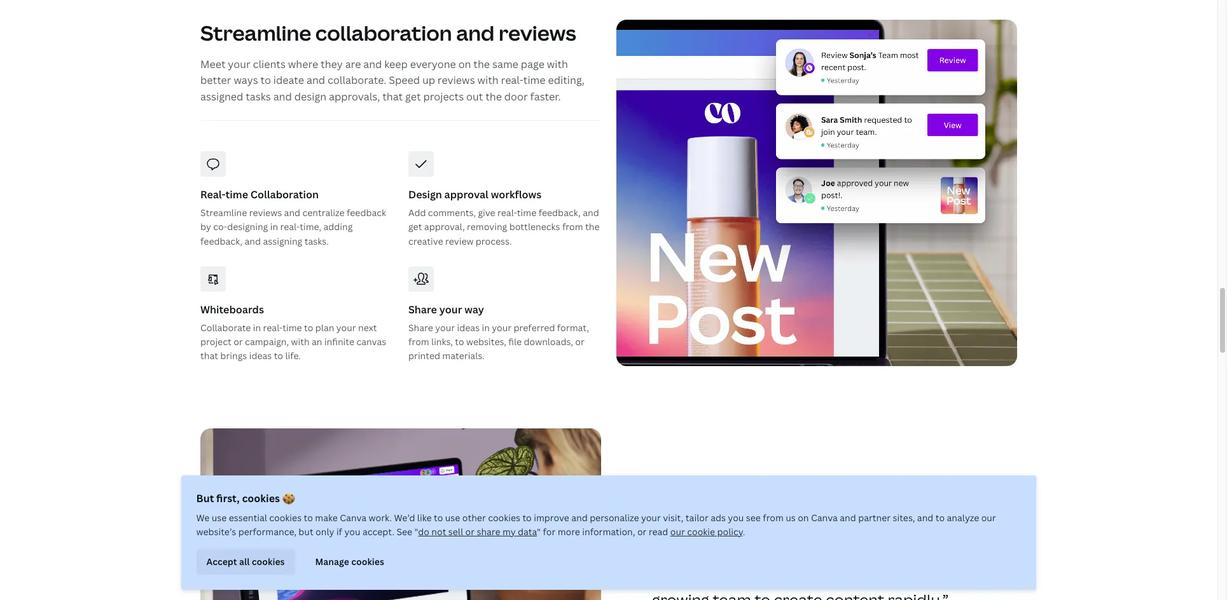 Task type: describe. For each thing, give the bounding box(es) containing it.
whiteboards collaborate in real-time to plan your next project or campaign, with an infinite canvas that brings ideas to life.
[[201, 303, 387, 363]]

to down "canva
[[673, 544, 689, 565]]

whiteboards
[[201, 303, 264, 317]]

get inside meet your clients where they are and keep everyone on the same page with better ways to ideate and collaborate. speed up reviews with real-time editing, assigned tasks and design approvals, that get projects out the door faster.
[[406, 90, 421, 104]]

" inside we use essential cookies to make canva work. we'd like to use other cookies to improve and personalize your visit, tailor ads you see from us on canva and partner sites, and to analyze our website's performance, but only if you accept. see "
[[415, 526, 419, 539]]

approval
[[445, 188, 489, 202]]

by
[[201, 221, 211, 233]]

removing
[[467, 221, 508, 233]]

our up rapidly."
[[921, 567, 946, 588]]

real- inside meet your clients where they are and keep everyone on the same page with better ways to ideate and collaborate. speed up reviews with real-time editing, assigned tasks and design approvals, that get projects out the door faster.
[[501, 73, 524, 87]]

your up links,
[[436, 322, 455, 334]]

our inside we use essential cookies to make canva work. we'd like to use other cookies to improve and personalize your visit, tailor ads you see from us on canva and partner sites, and to analyze our website's performance, but only if you accept. see "
[[982, 512, 997, 525]]

our down visit,
[[671, 526, 686, 539]]

accept all cookies
[[207, 556, 285, 568]]

downloads,
[[524, 336, 574, 348]]

that inside whiteboards collaborate in real-time to plan your next project or campaign, with an infinite canvas that brings ideas to life.
[[201, 350, 218, 363]]

assigned
[[201, 90, 243, 104]]

cookies up essential
[[242, 492, 280, 506]]

infinite
[[325, 336, 355, 348]]

🍪
[[283, 492, 296, 506]]

from inside "design approval workflows add comments, give real-time feedback, and get approval, removing bottlenecks from the creative review process."
[[563, 221, 584, 233]]

not
[[432, 526, 447, 539]]

websites,
[[467, 336, 507, 348]]

more
[[558, 526, 581, 539]]

0 vertical spatial the
[[474, 57, 490, 71]]

life.
[[285, 350, 301, 363]]

do not sell or share my data link
[[419, 526, 538, 539]]

to up data
[[523, 512, 532, 525]]

accept all cookies button
[[197, 550, 295, 575]]

work.
[[369, 512, 392, 525]]

scaling
[[761, 544, 811, 565]]

do
[[419, 526, 430, 539]]

projects
[[424, 90, 464, 104]]

us inside we use essential cookies to make canva work. we'd like to use other cookies to improve and personalize your visit, tailor ads you see from us on canva and partner sites, and to analyze our website's performance, but only if you accept. see "
[[787, 512, 797, 525]]

real-
[[201, 188, 226, 202]]

important
[[792, 521, 868, 542]]

page
[[521, 57, 545, 71]]

bottlenecks
[[510, 221, 561, 233]]

1 use from the left
[[212, 512, 227, 525]]

role
[[871, 521, 901, 542]]

read
[[650, 526, 669, 539]]

manage cookies
[[316, 556, 385, 568]]

project
[[201, 336, 232, 348]]

our down important
[[815, 544, 841, 565]]

time inside "design approval workflows add comments, give real-time feedback, and get approval, removing bottlenecks from the creative review process."
[[517, 207, 537, 219]]

to left analyze
[[937, 512, 946, 525]]

reviews inside real-time collaboration streamline reviews and centralize feedback by co-designing in real-time, adding feedback, and assigning tasks.
[[249, 207, 282, 219]]

2 canva from the left
[[812, 512, 839, 525]]

and inside "design approval workflows add comments, give real-time feedback, and get approval, removing bottlenecks from the creative review process."
[[583, 207, 599, 219]]

create
[[774, 590, 823, 601]]

we use essential cookies to make canva work. we'd like to use other cookies to improve and personalize your visit, tailor ads you see from us on canva and partner sites, and to analyze our website's performance, but only if you accept. see "
[[197, 512, 997, 539]]

information,
[[583, 526, 636, 539]]

on inside we use essential cookies to make canva work. we'd like to use other cookies to improve and personalize your visit, tailor ads you see from us on canva and partner sites, and to analyze our website's performance, but only if you accept. see "
[[799, 512, 810, 525]]

share your way share your ideas in your preferred format, from links, to websites, file downloads, or printed materials.
[[409, 303, 590, 363]]

.
[[744, 526, 746, 539]]

way
[[465, 303, 484, 317]]

streamline your workflow and increase productivity- 7 (1) image
[[617, 20, 1018, 367]]

cookies up the my
[[489, 512, 521, 525]]

from inside share your way share your ideas in your preferred format, from links, to websites, file downloads, or printed materials.
[[409, 336, 430, 348]]

2 " from the left
[[538, 526, 541, 539]]

2 use from the left
[[446, 512, 461, 525]]

sell
[[449, 526, 464, 539]]

streamline inside real-time collaboration streamline reviews and centralize feedback by co-designing in real-time, adding feedback, and assigning tasks.
[[201, 207, 247, 219]]

add
[[409, 207, 426, 219]]

in inside real-time collaboration streamline reviews and centralize feedback by co-designing in real-time, adding feedback, and assigning tasks.
[[270, 221, 278, 233]]

accept
[[207, 556, 238, 568]]

everyone
[[410, 57, 456, 71]]

analyze
[[948, 512, 980, 525]]

1 vertical spatial with
[[478, 73, 499, 87]]

from inside we use essential cookies to make canva work. we'd like to use other cookies to improve and personalize your visit, tailor ads you see from us on canva and partner sites, and to analyze our website's performance, but only if you accept. see "
[[764, 512, 784, 525]]

brings
[[220, 350, 247, 363]]

approval,
[[424, 221, 465, 233]]

up
[[423, 73, 435, 87]]

campaign,
[[245, 336, 289, 348]]

time inside real-time collaboration streamline reviews and centralize feedback by co-designing in real-time, adding feedback, and assigning tasks.
[[226, 188, 248, 202]]

while
[[785, 567, 822, 588]]

out
[[467, 90, 483, 104]]

they
[[321, 57, 343, 71]]

keep
[[385, 57, 408, 71]]

ways
[[234, 73, 258, 87]]

to down efforts
[[755, 590, 771, 601]]

feedback, inside "design approval workflows add comments, give real-time feedback, and get approval, removing bottlenecks from the creative review process."
[[539, 207, 581, 219]]

the inside "design approval workflows add comments, give real-time feedback, and get approval, removing bottlenecks from the creative review process."
[[586, 221, 600, 233]]

but
[[299, 526, 314, 539]]

1 canva from the left
[[340, 512, 367, 525]]

do not sell or share my data " for more information, or read our cookie policy .
[[419, 526, 746, 539]]

collaborate
[[201, 322, 251, 334]]

team
[[713, 590, 752, 601]]

designing
[[227, 221, 268, 233]]

your left way
[[440, 303, 463, 317]]

2 horizontal spatial reviews
[[499, 19, 577, 46]]

tailor
[[686, 512, 709, 525]]

we
[[197, 512, 210, 525]]

assigning
[[263, 235, 303, 247]]

tasks.
[[305, 235, 329, 247]]

feedback
[[347, 207, 386, 219]]

"canva
[[653, 521, 704, 542]]

first,
[[217, 492, 240, 506]]

ideas inside whiteboards collaborate in real-time to plan your next project or campaign, with an infinite canvas that brings ideas to life.
[[249, 350, 272, 363]]

share
[[477, 526, 501, 539]]

better
[[201, 73, 231, 87]]

like
[[418, 512, 432, 525]]

reviews inside meet your clients where they are and keep everyone on the same page with better ways to ideate and collaborate. speed up reviews with real-time editing, assigned tasks and design approvals, that get projects out the door faster.
[[438, 73, 475, 87]]

we'd
[[395, 512, 416, 525]]

give
[[478, 207, 496, 219]]

1 share from the top
[[409, 303, 437, 317]]

on inside meet your clients where they are and keep everyone on the same page with better ways to ideate and collaborate. speed up reviews with real-time editing, assigned tasks and design approvals, that get projects out the door faster.
[[459, 57, 471, 71]]

with inside whiteboards collaborate in real-time to plan your next project or campaign, with an infinite canvas that brings ideas to life.
[[291, 336, 310, 348]]

empowering
[[826, 567, 917, 588]]

real-time collaboration streamline reviews and centralize feedback by co-designing in real-time, adding feedback, and assigning tasks.
[[201, 188, 386, 247]]

same
[[493, 57, 519, 71]]

in inside share your way share your ideas in your preferred format, from links, to websites, file downloads, or printed materials.
[[482, 322, 490, 334]]

materials.
[[443, 350, 485, 363]]

sites,
[[894, 512, 916, 525]]

meet
[[201, 57, 226, 71]]

manage cookies button
[[306, 550, 395, 575]]

your inside meet your clients where they are and keep everyone on the same page with better ways to ideate and collaborate. speed up reviews with real-time editing, assigned tasks and design approvals, that get projects out the door faster.
[[228, 57, 251, 71]]

will
[[708, 521, 731, 542]]



Task type: vqa. For each thing, say whether or not it's contained in the screenshot.
2nd " from right
yes



Task type: locate. For each thing, give the bounding box(es) containing it.
cookies down 🍪
[[270, 512, 302, 525]]

to inside share your way share your ideas in your preferred format, from links, to websites, file downloads, or printed materials.
[[455, 336, 465, 348]]

with up editing,
[[547, 57, 568, 71]]

or inside whiteboards collaborate in real-time to plan your next project or campaign, with an infinite canvas that brings ideas to life.
[[234, 336, 243, 348]]

in inside the "canva will play an important role in helping us to continue scaling our brand and marketing efforts while empowering our growing team to create content rapidly."
[[904, 521, 917, 542]]

rapidly."
[[888, 590, 949, 601]]

or right sell
[[466, 526, 475, 539]]

plan
[[316, 322, 334, 334]]

see
[[747, 512, 762, 525]]

improve
[[535, 512, 570, 525]]

real- up campaign,
[[263, 322, 283, 334]]

tasks
[[246, 90, 271, 104]]

0 vertical spatial you
[[729, 512, 745, 525]]

but
[[197, 492, 214, 506]]

1 horizontal spatial canva
[[812, 512, 839, 525]]

streamline collaboration and reviews
[[201, 19, 577, 46]]

review
[[446, 235, 474, 247]]

1 horizontal spatial on
[[799, 512, 810, 525]]

real- up door
[[501, 73, 524, 87]]

cookies right all
[[252, 556, 285, 568]]

feedback, inside real-time collaboration streamline reviews and centralize feedback by co-designing in real-time, adding feedback, and assigning tasks.
[[201, 235, 243, 247]]

design approval workflows add comments, give real-time feedback, and get approval, removing bottlenecks from the creative review process.
[[409, 188, 600, 247]]

reviews up projects
[[438, 73, 475, 87]]

door
[[505, 90, 528, 104]]

0 vertical spatial get
[[406, 90, 421, 104]]

1 horizontal spatial feedback,
[[539, 207, 581, 219]]

for
[[544, 526, 556, 539]]

get down the speed
[[406, 90, 421, 104]]

0 vertical spatial that
[[383, 90, 403, 104]]

0 vertical spatial on
[[459, 57, 471, 71]]

1 vertical spatial on
[[799, 512, 810, 525]]

0 horizontal spatial use
[[212, 512, 227, 525]]

with up out
[[478, 73, 499, 87]]

you right if
[[345, 526, 361, 539]]

0 horizontal spatial from
[[409, 336, 430, 348]]

to left the plan
[[304, 322, 313, 334]]

cookies
[[242, 492, 280, 506], [270, 512, 302, 525], [489, 512, 521, 525], [252, 556, 285, 568], [352, 556, 385, 568]]

1 vertical spatial reviews
[[438, 73, 475, 87]]

printed
[[409, 350, 441, 363]]

adding
[[324, 221, 353, 233]]

our right analyze
[[982, 512, 997, 525]]

real- inside real-time collaboration streamline reviews and centralize feedback by co-designing in real-time, adding feedback, and assigning tasks.
[[280, 221, 300, 233]]

the left same
[[474, 57, 490, 71]]

1 horizontal spatial reviews
[[438, 73, 475, 87]]

ideas down campaign,
[[249, 350, 272, 363]]

on up the scaling in the right of the page
[[799, 512, 810, 525]]

canvas
[[357, 336, 387, 348]]

time up life.
[[283, 322, 302, 334]]

1 vertical spatial share
[[409, 322, 433, 334]]

streamline
[[201, 19, 312, 46], [201, 207, 247, 219]]

1 vertical spatial ideas
[[249, 350, 272, 363]]

or down format, on the bottom of page
[[576, 336, 585, 348]]

canva left partner
[[812, 512, 839, 525]]

performance,
[[239, 526, 297, 539]]

1 horizontal spatial us
[[787, 512, 797, 525]]

in up websites,
[[482, 322, 490, 334]]

0 horizontal spatial with
[[291, 336, 310, 348]]

streamline up co- at the top left
[[201, 207, 247, 219]]

"canva will play an important role in helping us to continue scaling our brand and marketing efforts while empowering our growing team to create content rapidly."
[[653, 521, 974, 601]]

1 vertical spatial feedback,
[[201, 235, 243, 247]]

0 vertical spatial feedback,
[[539, 207, 581, 219]]

partner
[[859, 512, 892, 525]]

or up the 'brings'
[[234, 336, 243, 348]]

to left life.
[[274, 350, 283, 363]]

0 horizontal spatial feedback,
[[201, 235, 243, 247]]

time down page at the left top of the page
[[524, 73, 546, 87]]

0 horizontal spatial "
[[415, 526, 419, 539]]

your inside whiteboards collaborate in real-time to plan your next project or campaign, with an infinite canvas that brings ideas to life.
[[337, 322, 356, 334]]

in right role
[[904, 521, 917, 542]]

manage
[[316, 556, 350, 568]]

0 horizontal spatial on
[[459, 57, 471, 71]]

design
[[295, 90, 327, 104]]

us up the scaling in the right of the page
[[787, 512, 797, 525]]

workflows
[[491, 188, 542, 202]]

1 " from the left
[[415, 526, 419, 539]]

other
[[463, 512, 487, 525]]

ideas
[[457, 322, 480, 334], [249, 350, 272, 363]]

an up the scaling in the right of the page
[[770, 521, 788, 542]]

in up campaign,
[[253, 322, 261, 334]]

collaboration
[[316, 19, 452, 46]]

that down the speed
[[383, 90, 403, 104]]

your up file
[[492, 322, 512, 334]]

0 vertical spatial an
[[312, 336, 322, 348]]

cookies inside manage cookies button
[[352, 556, 385, 568]]

1 horizontal spatial with
[[478, 73, 499, 87]]

feedback, up bottlenecks
[[539, 207, 581, 219]]

ideas down way
[[457, 322, 480, 334]]

" left 'for'
[[538, 526, 541, 539]]

1 horizontal spatial from
[[563, 221, 584, 233]]

0 vertical spatial us
[[787, 512, 797, 525]]

real- up assigning
[[280, 221, 300, 233]]

in up assigning
[[270, 221, 278, 233]]

1 horizontal spatial ideas
[[457, 322, 480, 334]]

play
[[734, 521, 767, 542]]

your
[[228, 57, 251, 71], [440, 303, 463, 317], [337, 322, 356, 334], [436, 322, 455, 334], [492, 322, 512, 334], [642, 512, 662, 525]]

helping
[[921, 521, 974, 542]]

visit,
[[664, 512, 684, 525]]

speed
[[389, 73, 420, 87]]

0 vertical spatial streamline
[[201, 19, 312, 46]]

that down project
[[201, 350, 218, 363]]

from right bottlenecks
[[563, 221, 584, 233]]

canva up if
[[340, 512, 367, 525]]

2 vertical spatial with
[[291, 336, 310, 348]]

an
[[312, 336, 322, 348], [770, 521, 788, 542]]

1 horizontal spatial use
[[446, 512, 461, 525]]

editing,
[[548, 73, 585, 87]]

time inside whiteboards collaborate in real-time to plan your next project or campaign, with an infinite canvas that brings ideas to life.
[[283, 322, 302, 334]]

1 vertical spatial get
[[409, 221, 422, 233]]

that
[[383, 90, 403, 104], [201, 350, 218, 363]]

all
[[240, 556, 250, 568]]

file
[[509, 336, 522, 348]]

preferred
[[514, 322, 555, 334]]

share
[[409, 303, 437, 317], [409, 322, 433, 334]]

streamline up clients at the top left
[[201, 19, 312, 46]]

or left read
[[638, 526, 647, 539]]

us
[[787, 512, 797, 525], [653, 544, 669, 565]]

1 vertical spatial you
[[345, 526, 361, 539]]

0 vertical spatial share
[[409, 303, 437, 317]]

next
[[358, 322, 377, 334]]

our cookie policy link
[[671, 526, 744, 539]]

0 horizontal spatial reviews
[[249, 207, 282, 219]]

ideate
[[274, 73, 304, 87]]

1 vertical spatial us
[[653, 544, 669, 565]]

1 horizontal spatial you
[[729, 512, 745, 525]]

an down the plan
[[312, 336, 322, 348]]

your inside we use essential cookies to make canva work. we'd like to use other cookies to improve and personalize your visit, tailor ads you see from us on canva and partner sites, and to analyze our website's performance, but only if you accept. see "
[[642, 512, 662, 525]]

1 horizontal spatial that
[[383, 90, 403, 104]]

if
[[337, 526, 343, 539]]

the right bottlenecks
[[586, 221, 600, 233]]

in inside whiteboards collaborate in real-time to plan your next project or campaign, with an infinite canvas that brings ideas to life.
[[253, 322, 261, 334]]

feedback, down co- at the top left
[[201, 235, 243, 247]]

0 horizontal spatial canva
[[340, 512, 367, 525]]

on
[[459, 57, 471, 71], [799, 512, 810, 525]]

your up ways
[[228, 57, 251, 71]]

accept.
[[363, 526, 395, 539]]

format,
[[558, 322, 590, 334]]

time up designing
[[226, 188, 248, 202]]

cookies inside accept all cookies button
[[252, 556, 285, 568]]

get inside "design approval workflows add comments, give real-time feedback, and get approval, removing bottlenecks from the creative review process."
[[409, 221, 422, 233]]

0 vertical spatial reviews
[[499, 19, 577, 46]]

centralize
[[303, 207, 345, 219]]

design
[[409, 188, 442, 202]]

0 vertical spatial from
[[563, 221, 584, 233]]

co-
[[213, 221, 227, 233]]

to inside meet your clients where they are and keep everyone on the same page with better ways to ideate and collaborate. speed up reviews with real-time editing, assigned tasks and design approvals, that get projects out the door faster.
[[261, 73, 271, 87]]

content
[[826, 590, 885, 601]]

with up life.
[[291, 336, 310, 348]]

2 horizontal spatial from
[[764, 512, 784, 525]]

comments,
[[428, 207, 476, 219]]

my
[[503, 526, 516, 539]]

0 vertical spatial with
[[547, 57, 568, 71]]

1 vertical spatial that
[[201, 350, 218, 363]]

us down read
[[653, 544, 669, 565]]

0 horizontal spatial an
[[312, 336, 322, 348]]

2 horizontal spatial with
[[547, 57, 568, 71]]

0 horizontal spatial ideas
[[249, 350, 272, 363]]

from up the printed
[[409, 336, 430, 348]]

real- inside "design approval workflows add comments, give real-time feedback, and get approval, removing bottlenecks from the creative review process."
[[498, 207, 517, 219]]

marketing
[[653, 567, 726, 588]]

clients
[[253, 57, 286, 71]]

1 vertical spatial the
[[486, 90, 502, 104]]

to right like
[[434, 512, 444, 525]]

that inside meet your clients where they are and keep everyone on the same page with better ways to ideate and collaborate. speed up reviews with real-time editing, assigned tasks and design approvals, that get projects out the door faster.
[[383, 90, 403, 104]]

and inside the "canva will play an important role in helping us to continue scaling our brand and marketing efforts while empowering our growing team to create content rapidly."
[[892, 544, 921, 565]]

links,
[[432, 336, 453, 348]]

website's
[[197, 526, 237, 539]]

0 horizontal spatial that
[[201, 350, 218, 363]]

canva
[[340, 512, 367, 525], [812, 512, 839, 525]]

growing
[[653, 590, 710, 601]]

real- down workflows
[[498, 207, 517, 219]]

1 vertical spatial an
[[770, 521, 788, 542]]

1 horizontal spatial an
[[770, 521, 788, 542]]

2 vertical spatial the
[[586, 221, 600, 233]]

our
[[982, 512, 997, 525], [671, 526, 686, 539], [815, 544, 841, 565], [921, 567, 946, 588]]

2 vertical spatial from
[[764, 512, 784, 525]]

your up read
[[642, 512, 662, 525]]

or
[[234, 336, 243, 348], [576, 336, 585, 348], [466, 526, 475, 539], [638, 526, 647, 539]]

use up sell
[[446, 512, 461, 525]]

an inside the "canva will play an important role in helping us to continue scaling our brand and marketing efforts while empowering our growing team to create content rapidly."
[[770, 521, 788, 542]]

real- inside whiteboards collaborate in real-time to plan your next project or campaign, with an infinite canvas that brings ideas to life.
[[263, 322, 283, 334]]

collaboration
[[251, 188, 319, 202]]

2 streamline from the top
[[201, 207, 247, 219]]

time inside meet your clients where they are and keep everyone on the same page with better ways to ideate and collaborate. speed up reviews with real-time editing, assigned tasks and design approvals, that get projects out the door faster.
[[524, 73, 546, 87]]

you up policy
[[729, 512, 745, 525]]

reviews up designing
[[249, 207, 282, 219]]

or inside share your way share your ideas in your preferred format, from links, to websites, file downloads, or printed materials.
[[576, 336, 585, 348]]

to up but
[[304, 512, 313, 525]]

use
[[212, 512, 227, 525], [446, 512, 461, 525]]

1 vertical spatial streamline
[[201, 207, 247, 219]]

policy
[[718, 526, 744, 539]]

faster.
[[531, 90, 561, 104]]

time up bottlenecks
[[517, 207, 537, 219]]

an inside whiteboards collaborate in real-time to plan your next project or campaign, with an infinite canvas that brings ideas to life.
[[312, 336, 322, 348]]

2 vertical spatial reviews
[[249, 207, 282, 219]]

use up website's
[[212, 512, 227, 525]]

from
[[563, 221, 584, 233], [409, 336, 430, 348], [764, 512, 784, 525]]

get down add
[[409, 221, 422, 233]]

to down clients at the top left
[[261, 73, 271, 87]]

cookies down accept.
[[352, 556, 385, 568]]

ads
[[711, 512, 727, 525]]

your up infinite
[[337, 322, 356, 334]]

0 vertical spatial ideas
[[457, 322, 480, 334]]

on right the everyone
[[459, 57, 471, 71]]

from right "see"
[[764, 512, 784, 525]]

in
[[270, 221, 278, 233], [253, 322, 261, 334], [482, 322, 490, 334], [904, 521, 917, 542]]

2 share from the top
[[409, 322, 433, 334]]

with
[[547, 57, 568, 71], [478, 73, 499, 87], [291, 336, 310, 348]]

to up 'materials.'
[[455, 336, 465, 348]]

are
[[345, 57, 361, 71]]

1 streamline from the top
[[201, 19, 312, 46]]

personalize
[[591, 512, 640, 525]]

0 horizontal spatial us
[[653, 544, 669, 565]]

1 horizontal spatial "
[[538, 526, 541, 539]]

reviews up page at the left top of the page
[[499, 19, 577, 46]]

the right out
[[486, 90, 502, 104]]

approvals,
[[329, 90, 380, 104]]

feedback,
[[539, 207, 581, 219], [201, 235, 243, 247]]

us inside the "canva will play an important role in helping us to continue scaling our brand and marketing efforts while empowering our growing team to create content rapidly."
[[653, 544, 669, 565]]

ideas inside share your way share your ideas in your preferred format, from links, to websites, file downloads, or printed materials.
[[457, 322, 480, 334]]

1 vertical spatial from
[[409, 336, 430, 348]]

" right see
[[415, 526, 419, 539]]

0 horizontal spatial you
[[345, 526, 361, 539]]



